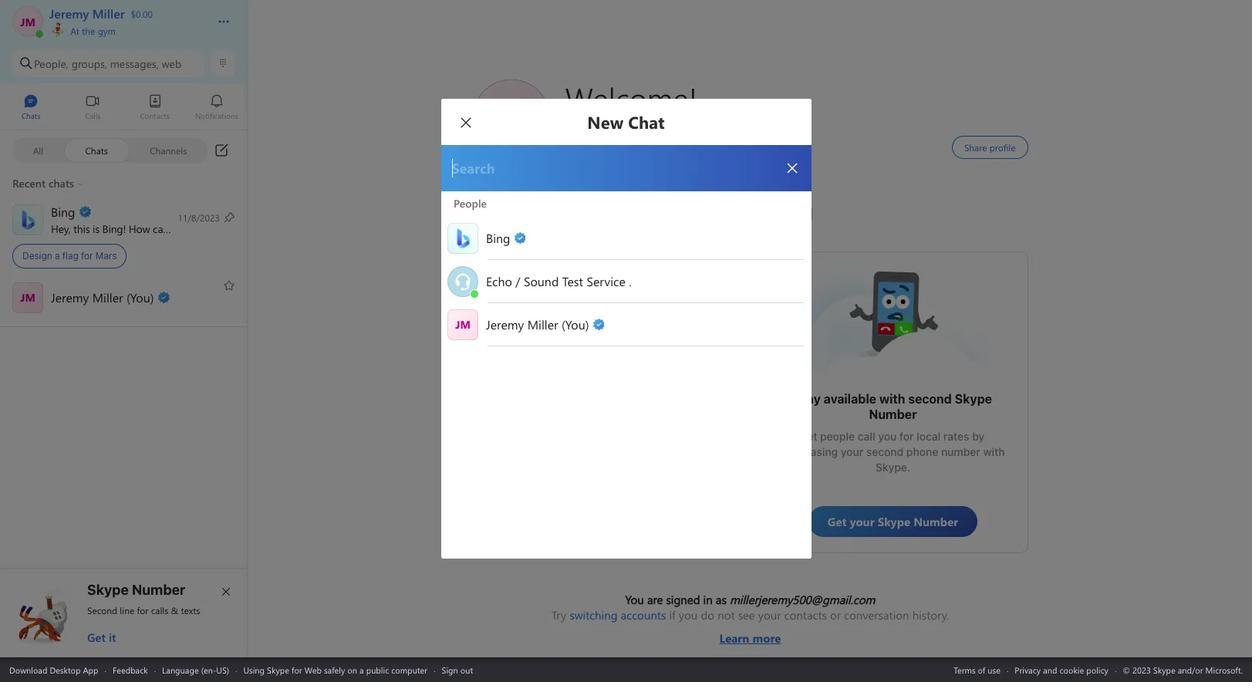 Task type: describe. For each thing, give the bounding box(es) containing it.
on
[[347, 664, 357, 676]]

are
[[647, 592, 663, 607]]

do
[[701, 607, 715, 623]]

conversation
[[844, 607, 909, 623]]

people,
[[34, 56, 69, 71]]

design a flag for mars
[[22, 250, 117, 262]]

switching accounts link
[[570, 607, 666, 623]]

hey,
[[51, 221, 71, 236]]

texts
[[181, 604, 200, 616]]

stay
[[794, 392, 821, 406]]

people, groups, messages, web button
[[12, 49, 204, 77]]

all
[[33, 144, 43, 156]]

terms
[[954, 664, 976, 676]]

desktop
[[50, 664, 81, 676]]

Search text field
[[450, 158, 771, 178]]

hey, this is bing ! how can i help you today?
[[51, 221, 254, 236]]

by
[[972, 430, 985, 443]]

for right flag
[[81, 250, 93, 262]]

purchasing
[[781, 445, 838, 458]]

/
[[515, 273, 520, 289]]

jeremy
[[486, 316, 524, 332]]

people
[[820, 430, 855, 443]]

terms of use link
[[954, 664, 1001, 676]]

out
[[460, 664, 473, 676]]

let
[[801, 430, 817, 443]]

available
[[824, 392, 877, 406]]

second
[[87, 604, 117, 616]]

whosthis
[[847, 268, 895, 284]]

and
[[1043, 664, 1057, 676]]

download
[[9, 664, 47, 676]]

see
[[738, 607, 755, 623]]

people group
[[441, 191, 811, 346]]

cookie
[[1060, 664, 1084, 676]]

at the gym
[[68, 25, 116, 37]]

signed
[[666, 592, 700, 607]]

using
[[243, 664, 265, 676]]

policy
[[1087, 664, 1109, 676]]

people, groups, messages, web
[[34, 56, 181, 71]]

0 horizontal spatial you
[[200, 221, 217, 236]]

calls
[[151, 604, 168, 616]]

phone
[[907, 445, 938, 458]]

privacy and cookie policy
[[1015, 664, 1109, 676]]

using skype for web safely on a public computer link
[[243, 664, 428, 676]]

as
[[716, 592, 727, 607]]

not
[[718, 607, 735, 623]]

web
[[305, 664, 322, 676]]

your inside let people call you for local rates by purchasing your second phone number with skype.
[[841, 445, 864, 458]]

rates
[[944, 430, 970, 443]]

jeremy miller (you)
[[486, 316, 589, 332]]

echo
[[486, 273, 512, 289]]

feedback link
[[113, 664, 148, 676]]

sign out
[[442, 664, 473, 676]]

you inside try switching accounts if you do not see your contacts or conversation history. learn more
[[679, 607, 698, 623]]

0 horizontal spatial a
[[55, 250, 60, 262]]

for inside skype number element
[[137, 604, 149, 616]]

you
[[625, 592, 644, 607]]

call
[[858, 430, 875, 443]]

get
[[87, 630, 106, 645]]

privacy
[[1015, 664, 1041, 676]]

mars
[[96, 250, 117, 262]]

at
[[70, 25, 79, 37]]



Task type: locate. For each thing, give the bounding box(es) containing it.
us)
[[216, 664, 229, 676]]

computer
[[391, 664, 428, 676]]

in
[[703, 592, 713, 607]]

bing right is
[[102, 221, 123, 236]]

privacy and cookie policy link
[[1015, 664, 1109, 676]]

sign out link
[[442, 664, 473, 676]]

app
[[83, 664, 98, 676]]

line
[[120, 604, 134, 616]]

for left "local"
[[900, 430, 914, 443]]

download desktop app link
[[9, 664, 98, 676]]

bing up echo
[[486, 230, 510, 246]]

mansurfer
[[561, 275, 617, 292]]

using skype for web safely on a public computer
[[243, 664, 428, 676]]

with
[[879, 392, 905, 406], [983, 445, 1005, 458]]

(you)
[[561, 316, 589, 332]]

you right help
[[200, 221, 217, 236]]

public
[[366, 664, 389, 676]]

learn
[[719, 630, 750, 646]]

1 vertical spatial number
[[132, 582, 185, 598]]

0 horizontal spatial your
[[758, 607, 781, 623]]

second up skype.
[[866, 445, 904, 458]]

help
[[177, 221, 197, 236]]

a right 'on' at left
[[360, 664, 364, 676]]

second inside stay available with second skype number
[[908, 392, 952, 406]]

of
[[978, 664, 986, 676]]

sign
[[442, 664, 458, 676]]

with inside let people call you for local rates by purchasing your second phone number with skype.
[[983, 445, 1005, 458]]

2 horizontal spatial skype
[[955, 392, 992, 406]]

with right available
[[879, 392, 905, 406]]

test
[[562, 273, 583, 289]]

for inside let people call you for local rates by purchasing your second phone number with skype.
[[900, 430, 914, 443]]

for right line
[[137, 604, 149, 616]]

let people call you for local rates by purchasing your second phone number with skype.
[[781, 430, 1008, 474]]

local
[[917, 430, 941, 443]]

skype right the using
[[267, 664, 289, 676]]

terms of use
[[954, 664, 1001, 676]]

1 vertical spatial second
[[866, 445, 904, 458]]

number up the calls
[[132, 582, 185, 598]]

skype number element
[[13, 582, 235, 645]]

stay available with second skype number
[[794, 392, 995, 421]]

today?
[[220, 221, 251, 236]]

this
[[73, 221, 90, 236]]

chats
[[85, 144, 108, 156]]

your inside try switching accounts if you do not see your contacts or conversation history. learn more
[[758, 607, 781, 623]]

1 horizontal spatial bing
[[486, 230, 510, 246]]

skype inside stay available with second skype number
[[955, 392, 992, 406]]

bing inside people group
[[486, 230, 510, 246]]

learn more link
[[551, 623, 949, 646]]

feedback
[[113, 664, 148, 676]]

number up call
[[869, 407, 917, 421]]

contacts
[[784, 607, 827, 623]]

miller
[[527, 316, 558, 332]]

0 horizontal spatial second
[[866, 445, 904, 458]]

your right see
[[758, 607, 781, 623]]

safely
[[324, 664, 345, 676]]

tab list
[[0, 87, 248, 130]]

service
[[586, 273, 625, 289]]

2 horizontal spatial you
[[878, 430, 897, 443]]

0 vertical spatial your
[[841, 445, 864, 458]]

download desktop app
[[9, 664, 98, 676]]

1 horizontal spatial you
[[679, 607, 698, 623]]

(en-
[[201, 664, 216, 676]]

language
[[162, 664, 199, 676]]

or
[[830, 607, 841, 623]]

skype.
[[876, 461, 911, 474]]

1 vertical spatial skype
[[87, 582, 129, 598]]

!
[[123, 221, 126, 236]]

switching
[[570, 607, 618, 623]]

1 vertical spatial a
[[360, 664, 364, 676]]

a left flag
[[55, 250, 60, 262]]

how
[[129, 221, 150, 236]]

groups,
[[71, 56, 107, 71]]

language (en-us)
[[162, 664, 229, 676]]

1 vertical spatial with
[[983, 445, 1005, 458]]

your
[[841, 445, 864, 458], [758, 607, 781, 623]]

accounts
[[621, 607, 666, 623]]

0 horizontal spatial skype
[[87, 582, 129, 598]]

skype number
[[87, 582, 185, 598]]

0 horizontal spatial with
[[879, 392, 905, 406]]

for
[[81, 250, 93, 262], [900, 430, 914, 443], [137, 604, 149, 616], [292, 664, 302, 676]]

channels
[[150, 144, 187, 156]]

web
[[162, 56, 181, 71]]

you right call
[[878, 430, 897, 443]]

second up "local"
[[908, 392, 952, 406]]

0 vertical spatial number
[[869, 407, 917, 421]]

can
[[153, 221, 169, 236]]

gym
[[98, 25, 116, 37]]

0 vertical spatial with
[[879, 392, 905, 406]]

1 horizontal spatial skype
[[267, 664, 289, 676]]

skype
[[955, 392, 992, 406], [87, 582, 129, 598], [267, 664, 289, 676]]

0 vertical spatial second
[[908, 392, 952, 406]]

0 vertical spatial you
[[200, 221, 217, 236]]

1 horizontal spatial number
[[869, 407, 917, 421]]

get it
[[87, 630, 116, 645]]

your down call
[[841, 445, 864, 458]]

second line for calls & texts
[[87, 604, 200, 616]]

skype up second
[[87, 582, 129, 598]]

1 vertical spatial you
[[878, 430, 897, 443]]

the
[[82, 25, 95, 37]]

2 vertical spatial you
[[679, 607, 698, 623]]

if
[[669, 607, 676, 623]]

2 vertical spatial skype
[[267, 664, 289, 676]]

0 horizontal spatial number
[[132, 582, 185, 598]]

it
[[109, 630, 116, 645]]

1 horizontal spatial with
[[983, 445, 1005, 458]]

number
[[941, 445, 981, 458]]

you
[[200, 221, 217, 236], [878, 430, 897, 443], [679, 607, 698, 623]]

echo / sound test service .
[[486, 273, 631, 289]]

&
[[171, 604, 178, 616]]

0 horizontal spatial bing
[[102, 221, 123, 236]]

1 horizontal spatial your
[[841, 445, 864, 458]]

language (en-us) link
[[162, 664, 229, 676]]

skype up the by
[[955, 392, 992, 406]]

1 horizontal spatial second
[[908, 392, 952, 406]]

second inside let people call you for local rates by purchasing your second phone number with skype.
[[866, 445, 904, 458]]

with down the by
[[983, 445, 1005, 458]]

at the gym button
[[49, 22, 202, 37]]

number
[[869, 407, 917, 421], [132, 582, 185, 598]]

1 vertical spatial your
[[758, 607, 781, 623]]

you are signed in as
[[625, 592, 730, 607]]

you right if
[[679, 607, 698, 623]]

with inside stay available with second skype number
[[879, 392, 905, 406]]

0 vertical spatial a
[[55, 250, 60, 262]]

try
[[551, 607, 567, 623]]

i
[[172, 221, 175, 236]]

0 vertical spatial skype
[[955, 392, 992, 406]]

flag
[[62, 250, 79, 262]]

for left web
[[292, 664, 302, 676]]

design
[[22, 250, 52, 262]]

you inside let people call you for local rates by purchasing your second phone number with skype.
[[878, 430, 897, 443]]

use
[[988, 664, 1001, 676]]

.
[[629, 273, 631, 289]]

1 horizontal spatial a
[[360, 664, 364, 676]]

messages,
[[110, 56, 159, 71]]

more
[[753, 630, 781, 646]]

number inside stay available with second skype number
[[869, 407, 917, 421]]



Task type: vqa. For each thing, say whether or not it's contained in the screenshot.
Set a status button
no



